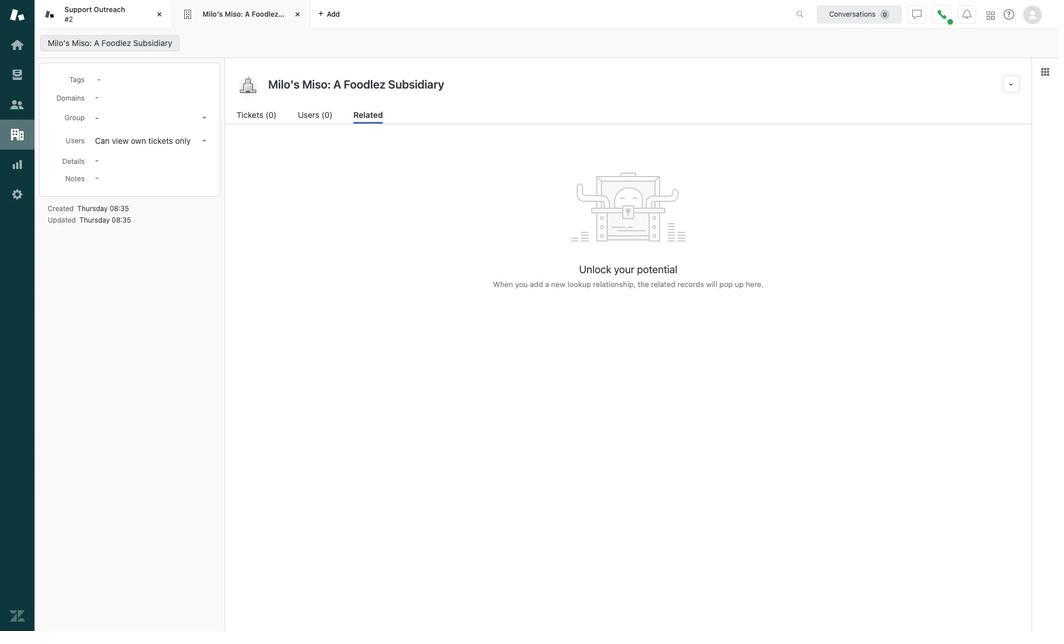 Task type: vqa. For each thing, say whether or not it's contained in the screenshot.
comments
no



Task type: describe. For each thing, give the bounding box(es) containing it.
-
[[95, 113, 99, 123]]

foodlez inside secondary element
[[102, 38, 131, 48]]

domains
[[56, 94, 85, 102]]

organizations image
[[10, 127, 25, 142]]

details
[[62, 157, 85, 166]]

milo's miso: a foodlez subsidiary link
[[40, 35, 180, 51]]

close image
[[154, 9, 165, 20]]

subsidiary inside 'tab'
[[280, 10, 316, 18]]

view
[[112, 136, 129, 146]]

notes
[[65, 174, 85, 183]]

users (0) link
[[298, 109, 334, 124]]

milo's inside "milo's miso: a foodlez subsidiary" link
[[48, 38, 70, 48]]

arrow down image for can view own tickets only
[[202, 140, 207, 142]]

views image
[[10, 67, 25, 82]]

miso: inside 'tab'
[[225, 10, 243, 18]]

miso: inside secondary element
[[72, 38, 92, 48]]

lookup
[[568, 280, 591, 289]]

main element
[[0, 0, 35, 632]]

pop
[[720, 280, 733, 289]]

get started image
[[10, 37, 25, 52]]

get help image
[[1004, 9, 1014, 20]]

0 vertical spatial thursday
[[77, 204, 108, 213]]

only
[[175, 136, 191, 146]]

tickets (0) link
[[237, 109, 279, 124]]

0 horizontal spatial a
[[94, 38, 99, 48]]

subsidiary inside secondary element
[[133, 38, 172, 48]]

can view own tickets only
[[95, 136, 191, 146]]

tickets (0)
[[237, 110, 277, 120]]

will
[[706, 280, 718, 289]]

up
[[735, 280, 744, 289]]

unlock your potential when you add a new lookup relationship, the related records will pop up here.
[[493, 264, 764, 289]]

add button
[[311, 0, 347, 28]]

related link
[[354, 109, 383, 124]]

when
[[493, 280, 513, 289]]

arrow down image for -
[[202, 117, 207, 119]]

button displays agent's chat status as invisible. image
[[913, 9, 922, 19]]

created thursday 08:35 updated thursday 08:35
[[48, 204, 131, 225]]

conversations button
[[817, 5, 902, 23]]

add inside dropdown button
[[327, 9, 340, 18]]

you
[[515, 280, 528, 289]]

foodlez inside 'tab'
[[252, 10, 278, 18]]

zendesk support image
[[10, 7, 25, 22]]

records
[[678, 280, 704, 289]]

can
[[95, 136, 110, 146]]

support outreach #2
[[64, 5, 125, 23]]



Task type: locate. For each thing, give the bounding box(es) containing it.
(0) for tickets (0)
[[266, 110, 277, 120]]

milo's miso: a foodlez subsidiary tab
[[173, 0, 316, 29]]

relationship,
[[593, 280, 636, 289]]

here.
[[746, 280, 764, 289]]

add
[[327, 9, 340, 18], [530, 280, 543, 289]]

foodlez left close image
[[252, 10, 278, 18]]

own
[[131, 136, 146, 146]]

0 vertical spatial users
[[298, 110, 319, 120]]

can view own tickets only button
[[92, 133, 211, 149]]

a inside 'tab'
[[245, 10, 250, 18]]

tab
[[35, 0, 173, 29]]

2 arrow down image from the top
[[202, 140, 207, 142]]

foodlez down outreach
[[102, 38, 131, 48]]

foodlez
[[252, 10, 278, 18], [102, 38, 131, 48]]

users up details at the left of page
[[66, 136, 85, 145]]

users
[[298, 110, 319, 120], [66, 136, 85, 145]]

users right tickets (0) 'link'
[[298, 110, 319, 120]]

milo's inside milo's miso: a foodlez subsidiary 'tab'
[[203, 10, 223, 18]]

0 vertical spatial subsidiary
[[280, 10, 316, 18]]

1 vertical spatial miso:
[[72, 38, 92, 48]]

0 vertical spatial miso:
[[225, 10, 243, 18]]

1 vertical spatial milo's
[[48, 38, 70, 48]]

related
[[354, 110, 383, 120]]

tags
[[69, 75, 85, 84]]

customers image
[[10, 97, 25, 112]]

tab containing support outreach
[[35, 0, 173, 29]]

tabs tab list
[[35, 0, 784, 29]]

new
[[551, 280, 566, 289]]

None text field
[[265, 75, 998, 93]]

1 horizontal spatial milo's miso: a foodlez subsidiary
[[203, 10, 316, 18]]

milo's down #2
[[48, 38, 70, 48]]

updated
[[48, 216, 76, 225]]

1 vertical spatial milo's miso: a foodlez subsidiary
[[48, 38, 172, 48]]

apps image
[[1041, 67, 1050, 77]]

0 horizontal spatial add
[[327, 9, 340, 18]]

milo's miso: a foodlez subsidiary inside secondary element
[[48, 38, 172, 48]]

arrow down image inside - button
[[202, 117, 207, 119]]

1 vertical spatial users
[[66, 136, 85, 145]]

1 horizontal spatial miso:
[[225, 10, 243, 18]]

0 horizontal spatial subsidiary
[[133, 38, 172, 48]]

icon_org image
[[237, 75, 260, 98]]

arrow down image left tickets
[[202, 117, 207, 119]]

subsidiary
[[280, 10, 316, 18], [133, 38, 172, 48]]

a down the support outreach #2
[[94, 38, 99, 48]]

1 vertical spatial add
[[530, 280, 543, 289]]

0 vertical spatial arrow down image
[[202, 117, 207, 119]]

1 horizontal spatial foodlez
[[252, 10, 278, 18]]

support
[[64, 5, 92, 14]]

1 vertical spatial subsidiary
[[133, 38, 172, 48]]

0 horizontal spatial milo's
[[48, 38, 70, 48]]

a left close image
[[245, 10, 250, 18]]

potential
[[637, 264, 677, 276]]

zendesk image
[[10, 609, 25, 624]]

miso:
[[225, 10, 243, 18], [72, 38, 92, 48]]

(0) inside users (0) link
[[322, 110, 333, 120]]

unlock
[[579, 264, 612, 276]]

close image
[[292, 9, 303, 20]]

2 (0) from the left
[[322, 110, 333, 120]]

1 vertical spatial thursday
[[79, 216, 110, 225]]

1 (0) from the left
[[266, 110, 277, 120]]

reporting image
[[10, 157, 25, 172]]

your
[[614, 264, 635, 276]]

milo's miso: a foodlez subsidiary
[[203, 10, 316, 18], [48, 38, 172, 48]]

#2
[[64, 15, 73, 23]]

milo's
[[203, 10, 223, 18], [48, 38, 70, 48]]

08:35
[[110, 204, 129, 213], [112, 216, 131, 225]]

add left a
[[530, 280, 543, 289]]

thursday right updated
[[79, 216, 110, 225]]

users for users (0)
[[298, 110, 319, 120]]

0 horizontal spatial users
[[66, 136, 85, 145]]

0 horizontal spatial miso:
[[72, 38, 92, 48]]

a
[[545, 280, 549, 289]]

secondary element
[[35, 32, 1059, 55]]

1 vertical spatial foodlez
[[102, 38, 131, 48]]

related
[[651, 280, 676, 289]]

- field
[[93, 73, 211, 85]]

users (0)
[[298, 110, 333, 120]]

thursday
[[77, 204, 108, 213], [79, 216, 110, 225]]

1 horizontal spatial milo's
[[203, 10, 223, 18]]

1 horizontal spatial subsidiary
[[280, 10, 316, 18]]

1 horizontal spatial users
[[298, 110, 319, 120]]

outreach
[[94, 5, 125, 14]]

zendesk products image
[[987, 11, 995, 19]]

arrow down image right only
[[202, 140, 207, 142]]

milo's right close icon
[[203, 10, 223, 18]]

tickets
[[148, 136, 173, 146]]

group
[[65, 113, 85, 122]]

arrow down image
[[202, 117, 207, 119], [202, 140, 207, 142]]

1 vertical spatial 08:35
[[112, 216, 131, 225]]

notifications image
[[963, 9, 972, 19]]

a
[[245, 10, 250, 18], [94, 38, 99, 48]]

- button
[[92, 110, 211, 126]]

0 vertical spatial milo's
[[203, 10, 223, 18]]

(0)
[[266, 110, 277, 120], [322, 110, 333, 120]]

add inside unlock your potential when you add a new lookup relationship, the related records will pop up here.
[[530, 280, 543, 289]]

1 horizontal spatial add
[[530, 280, 543, 289]]

add right close image
[[327, 9, 340, 18]]

1 horizontal spatial (0)
[[322, 110, 333, 120]]

created
[[48, 204, 74, 213]]

(0) inside tickets (0) 'link'
[[266, 110, 277, 120]]

1 vertical spatial a
[[94, 38, 99, 48]]

thursday right the created
[[77, 204, 108, 213]]

0 vertical spatial 08:35
[[110, 204, 129, 213]]

milo's miso: a foodlez subsidiary inside 'tab'
[[203, 10, 316, 18]]

0 vertical spatial a
[[245, 10, 250, 18]]

tickets
[[237, 110, 263, 120]]

conversations
[[829, 9, 876, 18]]

arrow down image inside can view own tickets only button
[[202, 140, 207, 142]]

0 horizontal spatial (0)
[[266, 110, 277, 120]]

0 horizontal spatial foodlez
[[102, 38, 131, 48]]

(0) left related
[[322, 110, 333, 120]]

1 vertical spatial arrow down image
[[202, 140, 207, 142]]

(0) right tickets
[[266, 110, 277, 120]]

0 vertical spatial milo's miso: a foodlez subsidiary
[[203, 10, 316, 18]]

0 vertical spatial foodlez
[[252, 10, 278, 18]]

1 horizontal spatial a
[[245, 10, 250, 18]]

(0) for users (0)
[[322, 110, 333, 120]]

1 arrow down image from the top
[[202, 117, 207, 119]]

admin image
[[10, 187, 25, 202]]

0 vertical spatial add
[[327, 9, 340, 18]]

users for users
[[66, 136, 85, 145]]

0 horizontal spatial milo's miso: a foodlez subsidiary
[[48, 38, 172, 48]]

the
[[638, 280, 649, 289]]



